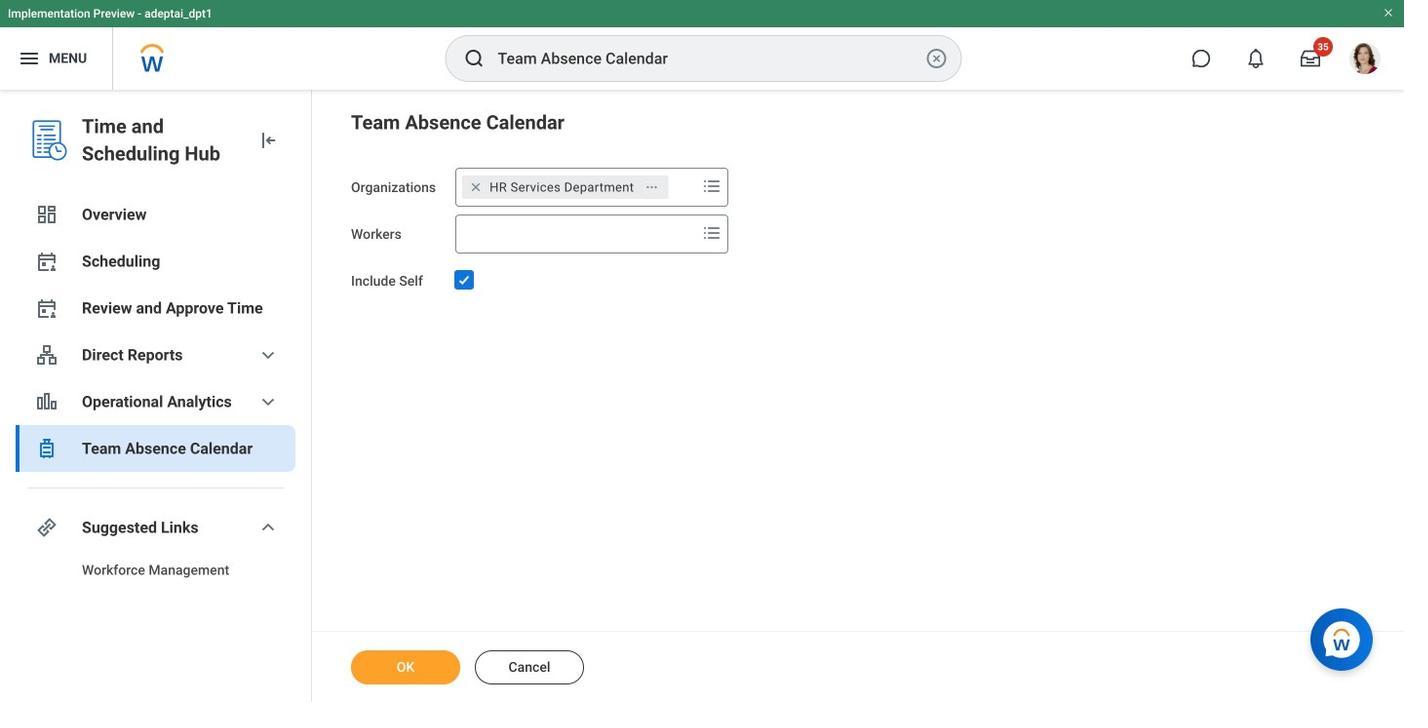 Task type: vqa. For each thing, say whether or not it's contained in the screenshot.
perspective image
no



Task type: describe. For each thing, give the bounding box(es) containing it.
inbox large image
[[1301, 49, 1320, 68]]

transformation import image
[[256, 129, 280, 152]]

hr services department, press delete to clear value. option
[[462, 176, 668, 199]]

2 calendar user solid image from the top
[[35, 296, 59, 320]]

navigation pane region
[[0, 90, 312, 702]]

prompts image
[[700, 175, 724, 198]]

chevron down small image
[[256, 516, 280, 539]]

time and scheduling hub element
[[82, 113, 241, 168]]



Task type: locate. For each thing, give the bounding box(es) containing it.
x small image
[[466, 177, 486, 197]]

search image
[[463, 47, 486, 70]]

calendar user solid image
[[35, 250, 59, 273], [35, 296, 59, 320]]

calendar user solid image up 'view team' image
[[35, 296, 59, 320]]

view team image
[[35, 343, 59, 367]]

Search field
[[457, 216, 696, 252]]

1 vertical spatial calendar user solid image
[[35, 296, 59, 320]]

dashboard image
[[35, 203, 59, 226]]

prompts image
[[700, 221, 724, 245]]

1 calendar user solid image from the top
[[35, 250, 59, 273]]

chart image
[[35, 390, 59, 413]]

close environment banner image
[[1383, 7, 1394, 19]]

calendar user solid image down dashboard image
[[35, 250, 59, 273]]

x circle image
[[925, 47, 948, 70]]

task timeoff image
[[35, 437, 59, 460]]

justify image
[[18, 47, 41, 70]]

check small image
[[453, 268, 476, 292]]

Search Workday  search field
[[498, 37, 921, 80]]

profile logan mcneil image
[[1350, 43, 1381, 78]]

banner
[[0, 0, 1404, 90]]

0 vertical spatial calendar user solid image
[[35, 250, 59, 273]]

link image
[[35, 516, 59, 539]]

notifications large image
[[1246, 49, 1266, 68]]

related actions image
[[645, 180, 659, 194]]

hr services department element
[[490, 178, 634, 196]]



